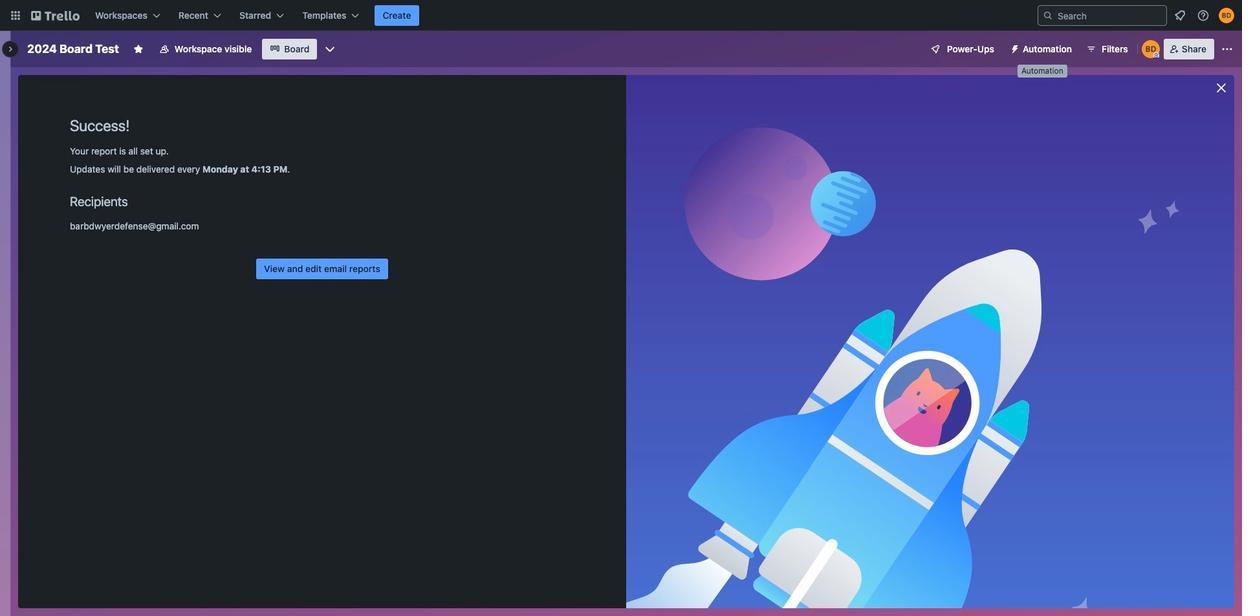Task type: describe. For each thing, give the bounding box(es) containing it.
show menu image
[[1221, 43, 1234, 56]]

search image
[[1043, 10, 1053, 21]]

back to home image
[[31, 5, 80, 26]]

close image
[[1214, 80, 1229, 96]]

primary element
[[0, 0, 1242, 31]]

this member is an admin of this board. image
[[1153, 52, 1159, 58]]

barb dwyer (barbdwyer3) image
[[1142, 40, 1160, 58]]

sm image
[[1005, 39, 1023, 57]]



Task type: vqa. For each thing, say whether or not it's contained in the screenshot.
Boards associated with Templates
no



Task type: locate. For each thing, give the bounding box(es) containing it.
0 notifications image
[[1172, 8, 1188, 23]]

Board name text field
[[21, 39, 125, 60]]

tooltip
[[1018, 65, 1067, 78]]

Search field
[[1053, 6, 1166, 25]]

customize views image
[[324, 43, 337, 56]]

barb dwyer (barbdwyer3) image
[[1219, 8, 1234, 23]]

open information menu image
[[1197, 9, 1210, 22]]

star or unstar board image
[[133, 44, 144, 54]]



